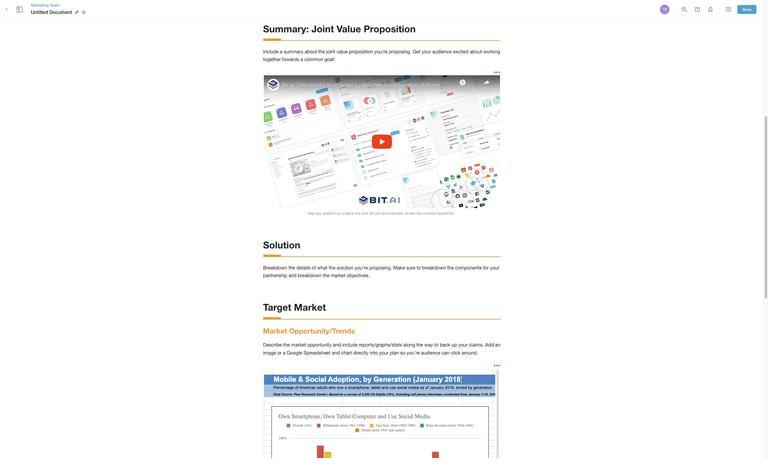 Task type: vqa. For each thing, say whether or not it's contained in the screenshot.
2nd the help "image" from the top
no



Task type: locate. For each thing, give the bounding box(es) containing it.
your right for
[[491, 266, 500, 271]]

a
[[280, 49, 283, 54], [301, 57, 303, 62], [342, 211, 344, 216], [283, 351, 286, 356]]

audience inside describe the market opportunity and include reports/graphs/stats along the way to back up your claims. add an image or a google spreadsheet and chart directly into your plan so you're audience can click around.
[[421, 351, 441, 356]]

market inside breakdown the details of what the solution you're proposing. make sure to breakdown the components for your partnership and breakdown the market objectives.
[[331, 273, 346, 279]]

proposing. inside 'include a summary about the joint value proposition you're proposing. get your audience excited about working together towards a common goal!'
[[389, 49, 412, 54]]

value
[[337, 23, 361, 34]]

0 vertical spatial market
[[331, 273, 346, 279]]

market
[[331, 273, 346, 279], [292, 343, 306, 348]]

add left any on the left
[[308, 211, 315, 216]]

bit
[[370, 211, 374, 216]]

0 horizontal spatial about
[[305, 49, 317, 54]]

add
[[308, 211, 315, 216], [486, 343, 494, 348]]

the left joint
[[319, 49, 325, 54]]

the down what
[[323, 273, 330, 279]]

proposing. left make
[[370, 266, 392, 271]]

2 about from the left
[[470, 49, 482, 54]]

0 vertical spatial add
[[308, 211, 315, 216]]

marketing
[[31, 3, 49, 7]]

audience
[[433, 49, 452, 54], [421, 351, 441, 356]]

document
[[49, 9, 72, 15]]

render
[[405, 211, 416, 216]]

you're right proposition
[[375, 49, 388, 54]]

claims.
[[469, 343, 484, 348]]

0 horizontal spatial market
[[292, 343, 306, 348]]

your right get
[[422, 49, 431, 54]]

proposing. inside breakdown the details of what the solution you're proposing. make sure to breakdown the components for your partnership and breakdown the market objectives.
[[370, 266, 392, 271]]

1 vertical spatial add
[[486, 343, 494, 348]]

you're down 'along'
[[407, 351, 420, 356]]

about
[[305, 49, 317, 54], [470, 49, 482, 54]]

you're up "objectives."
[[355, 266, 368, 271]]

0 horizontal spatial market
[[263, 327, 287, 336]]

include
[[343, 343, 358, 348]]

and down details
[[289, 273, 297, 279]]

to
[[417, 266, 421, 271], [435, 343, 439, 348]]

chart
[[341, 351, 352, 356]]

back
[[440, 343, 451, 348]]

summary:
[[263, 23, 309, 34]]

add left an
[[486, 343, 494, 348]]

favorite image
[[80, 9, 87, 16]]

1 horizontal spatial breakdown
[[423, 266, 446, 271]]

summary: joint value proposition
[[263, 23, 416, 34]]

1 vertical spatial market
[[292, 343, 306, 348]]

1 horizontal spatial market
[[294, 302, 326, 313]]

audience down way
[[421, 351, 441, 356]]

you're inside breakdown the details of what the solution you're proposing. make sure to breakdown the components for your partnership and breakdown the market objectives.
[[355, 266, 368, 271]]

breakdown
[[423, 266, 446, 271], [298, 273, 322, 279]]

working
[[484, 49, 501, 54]]

1 horizontal spatial you're
[[375, 49, 388, 54]]

market up describe
[[263, 327, 287, 336]]

1 vertical spatial audience
[[421, 351, 441, 356]]

about right the excited
[[470, 49, 482, 54]]

you're
[[375, 49, 388, 54], [355, 266, 368, 271], [407, 351, 420, 356]]

market down "solution"
[[331, 273, 346, 279]]

and left bit
[[362, 211, 369, 216]]

a right or
[[283, 351, 286, 356]]

your
[[422, 49, 431, 54], [491, 266, 500, 271], [459, 343, 468, 348], [380, 351, 389, 356]]

your right up on the bottom right of page
[[459, 343, 468, 348]]

what
[[317, 266, 328, 271]]

tb
[[663, 7, 668, 12]]

market
[[294, 302, 326, 313], [263, 327, 287, 336]]

your inside breakdown the details of what the solution you're proposing. make sure to breakdown the components for your partnership and breakdown the market objectives.
[[491, 266, 500, 271]]

you're inside describe the market opportunity and include reports/graphs/stats along the way to back up your claims. add an image or a google spreadsheet and chart directly into your plan so you're audience can click around.
[[407, 351, 420, 356]]

breakdown down of
[[298, 273, 322, 279]]

the left details
[[289, 266, 295, 271]]

include
[[263, 49, 279, 54]]

the
[[319, 49, 325, 54], [417, 211, 422, 216], [289, 266, 295, 271], [329, 266, 336, 271], [448, 266, 454, 271], [323, 273, 330, 279], [284, 343, 290, 348], [417, 343, 423, 348]]

market up google
[[292, 343, 306, 348]]

spreadsheet
[[304, 351, 331, 356]]

about up common
[[305, 49, 317, 54]]

0 vertical spatial proposing.
[[389, 49, 412, 54]]

to inside describe the market opportunity and include reports/graphs/stats along the way to back up your claims. add an image or a google spreadsheet and chart directly into your plan so you're audience can click around.
[[435, 343, 439, 348]]

0 vertical spatial audience
[[433, 49, 452, 54]]

1 vertical spatial proposing.
[[370, 266, 392, 271]]

image
[[263, 351, 276, 356]]

towards
[[282, 57, 300, 62]]

1 horizontal spatial add
[[486, 343, 494, 348]]

target market
[[263, 302, 326, 313]]

market up market opportunity/trends
[[294, 302, 326, 313]]

a right on
[[342, 211, 344, 216]]

to inside breakdown the details of what the solution you're proposing. make sure to breakdown the components for your partnership and breakdown the market objectives.
[[417, 266, 421, 271]]

beautifully.
[[437, 211, 455, 216]]

and left include at the left of the page
[[333, 343, 341, 348]]

any
[[316, 211, 322, 216]]

1 horizontal spatial market
[[331, 273, 346, 279]]

so
[[401, 351, 406, 356]]

proposition
[[349, 49, 373, 54]]

0 horizontal spatial to
[[417, 266, 421, 271]]

weblink
[[323, 211, 336, 216]]

a inside describe the market opportunity and include reports/graphs/stats along the way to back up your claims. add an image or a google spreadsheet and chart directly into your plan so you're audience can click around.
[[283, 351, 286, 356]]

and left chart
[[332, 351, 340, 356]]

0 horizontal spatial you're
[[355, 266, 368, 271]]

and
[[362, 211, 369, 216], [289, 273, 297, 279], [333, 343, 341, 348], [332, 351, 340, 356]]

your inside 'include a summary about the joint value proposition you're proposing. get your audience excited about working together towards a common goal!'
[[422, 49, 431, 54]]

excited
[[453, 49, 469, 54]]

2 horizontal spatial you're
[[407, 351, 420, 356]]

breakdown right sure
[[423, 266, 446, 271]]

proposing.
[[389, 49, 412, 54], [370, 266, 392, 271]]

solution
[[337, 266, 354, 271]]

the left components
[[448, 266, 454, 271]]

the left way
[[417, 343, 423, 348]]

more button
[[738, 5, 757, 14]]

an
[[496, 343, 501, 348]]

1 vertical spatial you're
[[355, 266, 368, 271]]

0 vertical spatial you're
[[375, 49, 388, 54]]

proposition
[[364, 23, 416, 34]]

target
[[263, 302, 292, 313]]

along
[[404, 343, 415, 348]]

add inside describe the market opportunity and include reports/graphs/stats along the way to back up your claims. add an image or a google spreadsheet and chart directly into your plan so you're audience can click around.
[[486, 343, 494, 348]]

get
[[413, 49, 421, 54]]

2 vertical spatial you're
[[407, 351, 420, 356]]

audience left the excited
[[433, 49, 452, 54]]

1 vertical spatial to
[[435, 343, 439, 348]]

market opportunity/trends
[[263, 327, 355, 336]]

to right way
[[435, 343, 439, 348]]

a right towards
[[301, 57, 303, 62]]

to right sure
[[417, 266, 421, 271]]

objectives.
[[347, 273, 370, 279]]

0 vertical spatial to
[[417, 266, 421, 271]]

proposing. left get
[[389, 49, 412, 54]]

joint
[[312, 23, 334, 34]]

audience inside 'include a summary about the joint value proposition you're proposing. get your audience excited about working together towards a common goal!'
[[433, 49, 452, 54]]

1 horizontal spatial to
[[435, 343, 439, 348]]

0 horizontal spatial breakdown
[[298, 273, 322, 279]]

1 horizontal spatial about
[[470, 49, 482, 54]]



Task type: describe. For each thing, give the bounding box(es) containing it.
describe
[[263, 343, 282, 348]]

on
[[337, 211, 341, 216]]

untitled document
[[31, 9, 72, 15]]

a right include
[[280, 49, 283, 54]]

line
[[355, 211, 361, 216]]

will
[[375, 211, 381, 216]]

common
[[305, 57, 323, 62]]

solution
[[263, 240, 301, 251]]

together
[[263, 57, 281, 62]]

of
[[312, 266, 316, 271]]

marketing team
[[31, 3, 59, 7]]

0 horizontal spatial add
[[308, 211, 315, 216]]

1 about from the left
[[305, 49, 317, 54]]

team
[[50, 3, 59, 7]]

your down reports/graphs/stats
[[380, 351, 389, 356]]

the up google
[[284, 343, 290, 348]]

details
[[297, 266, 311, 271]]

and inside breakdown the details of what the solution you're proposing. make sure to breakdown the components for your partnership and breakdown the market objectives.
[[289, 273, 297, 279]]

content
[[423, 211, 436, 216]]

reports/graphs/stats
[[359, 343, 402, 348]]

summary
[[284, 49, 304, 54]]

can
[[442, 351, 450, 356]]

blank
[[345, 211, 354, 216]]

describe the market opportunity and include reports/graphs/stats along the way to back up your claims. add an image or a google spreadsheet and chart directly into your plan so you're audience can click around.
[[263, 343, 502, 356]]

the inside 'include a summary about the joint value proposition you're proposing. get your audience excited about working together towards a common goal!'
[[319, 49, 325, 54]]

breakdown the details of what the solution you're proposing. make sure to breakdown the components for your partnership and breakdown the market objectives.
[[263, 266, 501, 279]]

around.
[[462, 351, 478, 356]]

or
[[278, 351, 282, 356]]

you're inside 'include a summary about the joint value proposition you're proposing. get your audience excited about working together towards a common goal!'
[[375, 49, 388, 54]]

opportunity
[[308, 343, 332, 348]]

directly
[[354, 351, 369, 356]]

joint
[[327, 49, 336, 54]]

value
[[337, 49, 348, 54]]

for
[[484, 266, 489, 271]]

1 vertical spatial market
[[263, 327, 287, 336]]

components
[[456, 266, 482, 271]]

into
[[370, 351, 378, 356]]

breakdown
[[263, 266, 287, 271]]

tb button
[[660, 4, 671, 15]]

partnership
[[263, 273, 287, 279]]

sure
[[407, 266, 416, 271]]

up
[[452, 343, 457, 348]]

0 vertical spatial market
[[294, 302, 326, 313]]

the right render
[[417, 211, 422, 216]]

automatically
[[382, 211, 404, 216]]

way
[[425, 343, 433, 348]]

0 vertical spatial breakdown
[[423, 266, 446, 271]]

google
[[287, 351, 303, 356]]

market inside describe the market opportunity and include reports/graphs/stats along the way to back up your claims. add an image or a google spreadsheet and chart directly into your plan so you're audience can click around.
[[292, 343, 306, 348]]

goal!
[[325, 57, 335, 62]]

plan
[[390, 351, 399, 356]]

click
[[451, 351, 461, 356]]

more
[[743, 7, 752, 12]]

marketing team link
[[31, 2, 88, 8]]

make
[[394, 266, 405, 271]]

opportunity/trends
[[289, 327, 355, 336]]

1 vertical spatial breakdown
[[298, 273, 322, 279]]

include a summary about the joint value proposition you're proposing. get your audience excited about working together towards a common goal!
[[263, 49, 502, 62]]

add any weblink on a blank line and bit will automatically render the content beautifully.
[[308, 211, 456, 216]]

untitled
[[31, 9, 48, 15]]

the right what
[[329, 266, 336, 271]]



